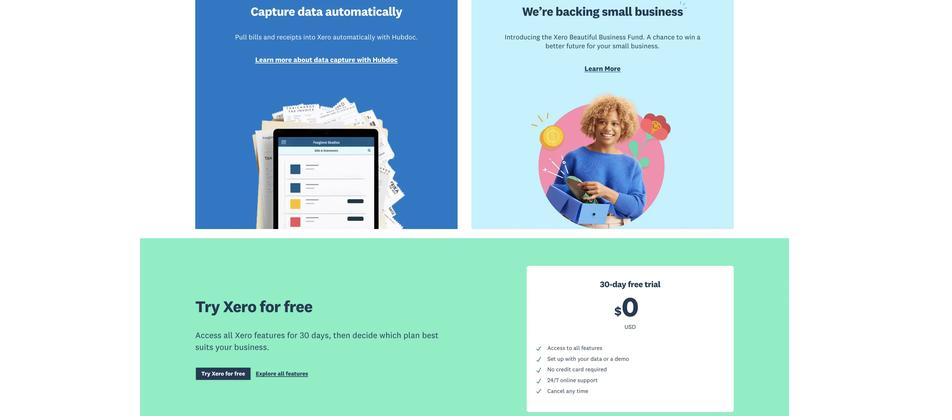 Task type: locate. For each thing, give the bounding box(es) containing it.
explore
[[256, 370, 276, 377]]

1 vertical spatial learn
[[585, 64, 603, 73]]

2 vertical spatial free
[[234, 370, 245, 377]]

xero
[[317, 32, 331, 41], [554, 32, 568, 41], [223, 297, 256, 317], [235, 330, 252, 341], [212, 370, 224, 377]]

online
[[560, 377, 576, 384]]

with
[[377, 32, 390, 41], [357, 55, 371, 64], [565, 355, 576, 362]]

with left hubdoc
[[357, 55, 371, 64]]

small up business
[[602, 3, 632, 19]]

for
[[587, 41, 595, 50], [260, 297, 281, 317], [287, 330, 298, 341], [225, 370, 233, 377]]

0 vertical spatial try xero for free
[[195, 297, 312, 317]]

set up with your data or a demo
[[547, 355, 629, 362]]

demo
[[615, 355, 629, 362]]

included image left the 24/7 at bottom
[[536, 378, 542, 384]]

1 horizontal spatial with
[[377, 32, 390, 41]]

all for features
[[278, 370, 284, 377]]

business. down a on the right top
[[631, 41, 660, 50]]

automatically
[[325, 3, 402, 19], [333, 32, 375, 41]]

learn
[[255, 55, 274, 64], [585, 64, 603, 73]]

the
[[542, 32, 552, 41]]

about
[[293, 55, 312, 64]]

more
[[605, 64, 621, 73]]

your right suits
[[215, 342, 232, 352]]

your up card
[[578, 355, 589, 362]]

0 vertical spatial with
[[377, 32, 390, 41]]

access all xero features for 30 days, then decide which plan best suits your business.
[[195, 330, 439, 352]]

access up suits
[[195, 330, 221, 341]]

0 vertical spatial to
[[676, 32, 683, 41]]

free up the 30
[[284, 297, 312, 317]]

no
[[547, 366, 555, 373]]

included image down included image
[[536, 357, 542, 362]]

better
[[546, 41, 565, 50]]

your
[[597, 41, 611, 50], [215, 342, 232, 352], [578, 355, 589, 362]]

0 horizontal spatial all
[[224, 330, 233, 341]]

xero inside the access all xero features for 30 days, then decide which plan best suits your business.
[[235, 330, 252, 341]]

0 vertical spatial automatically
[[325, 3, 402, 19]]

2 vertical spatial all
[[278, 370, 284, 377]]

a inside introducing the xero beautiful business fund. a chance to win a better future for your small business.
[[697, 32, 701, 41]]

1 included image from the top
[[536, 357, 542, 362]]

0 vertical spatial features
[[254, 330, 285, 341]]

try xero for free
[[195, 297, 312, 317], [201, 370, 245, 377]]

data inside learn more about data capture with hubdoc link
[[314, 55, 329, 64]]

1 vertical spatial features
[[581, 345, 602, 352]]

0 horizontal spatial business.
[[234, 342, 269, 352]]

to up "set up with your data or a demo"
[[567, 345, 572, 352]]

learn left "more" at top
[[585, 64, 603, 73]]

2 horizontal spatial free
[[628, 279, 643, 290]]

2 included image from the top
[[536, 367, 542, 373]]

backing
[[556, 3, 599, 19]]

learn for backing
[[585, 64, 603, 73]]

business. inside the access all xero features for 30 days, then decide which plan best suits your business.
[[234, 342, 269, 352]]

business. inside introducing the xero beautiful business fund. a chance to win a better future for your small business.
[[631, 41, 660, 50]]

small down business
[[612, 41, 629, 50]]

included image
[[536, 357, 542, 362], [536, 367, 542, 373], [536, 378, 542, 384], [536, 389, 542, 395]]

0 vertical spatial your
[[597, 41, 611, 50]]

features inside the access all xero features for 30 days, then decide which plan best suits your business.
[[254, 330, 285, 341]]

data
[[298, 3, 323, 19], [314, 55, 329, 64], [591, 355, 602, 362]]

included image left no on the right of the page
[[536, 367, 542, 373]]

1 vertical spatial data
[[314, 55, 329, 64]]

0 horizontal spatial access
[[195, 330, 221, 341]]

0 horizontal spatial to
[[567, 345, 572, 352]]

all
[[224, 330, 233, 341], [574, 345, 580, 352], [278, 370, 284, 377]]

3 included image from the top
[[536, 378, 542, 384]]

business
[[599, 32, 626, 41]]

2 horizontal spatial all
[[574, 345, 580, 352]]

suits
[[195, 342, 213, 352]]

with right up
[[565, 355, 576, 362]]

a
[[647, 32, 651, 41]]

0 horizontal spatial a
[[610, 355, 613, 362]]

small
[[602, 3, 632, 19], [612, 41, 629, 50]]

2 horizontal spatial your
[[597, 41, 611, 50]]

best
[[422, 330, 439, 341]]

a retail store owner holds a shoe box and smiles at the camera image
[[527, 87, 679, 229]]

learn left the more
[[255, 55, 274, 64]]

to left the win
[[676, 32, 683, 41]]

into
[[303, 32, 315, 41]]

required
[[585, 366, 607, 373]]

0 horizontal spatial your
[[215, 342, 232, 352]]

with left hubdoc.
[[377, 32, 390, 41]]

all inside the access all xero features for 30 days, then decide which plan best suits your business.
[[224, 330, 233, 341]]

0 horizontal spatial learn
[[255, 55, 274, 64]]

included image
[[536, 346, 542, 352]]

explore all features
[[256, 370, 308, 377]]

features
[[254, 330, 285, 341], [581, 345, 602, 352], [286, 370, 308, 377]]

day
[[612, 279, 626, 290]]

1 vertical spatial your
[[215, 342, 232, 352]]

included image left cancel
[[536, 389, 542, 395]]

access up up
[[547, 345, 565, 352]]

receipts
[[277, 32, 302, 41]]

trial
[[645, 279, 661, 290]]

for inside introducing the xero beautiful business fund. a chance to win a better future for your small business.
[[587, 41, 595, 50]]

a right or
[[610, 355, 613, 362]]

card
[[573, 366, 584, 373]]

fund.
[[628, 32, 645, 41]]

4 included image from the top
[[536, 389, 542, 395]]

free right day
[[628, 279, 643, 290]]

2 vertical spatial features
[[286, 370, 308, 377]]

a tablet device shows scanned bills and statements over a pile of paperwork image
[[223, 84, 430, 229]]

data right about
[[314, 55, 329, 64]]

1 vertical spatial to
[[567, 345, 572, 352]]

features for all
[[581, 345, 602, 352]]

cancel
[[547, 387, 565, 395]]

your inside the access all xero features for 30 days, then decide which plan best suits your business.
[[215, 342, 232, 352]]

1 horizontal spatial features
[[286, 370, 308, 377]]

1 horizontal spatial access
[[547, 345, 565, 352]]

0 horizontal spatial with
[[357, 55, 371, 64]]

1 horizontal spatial business.
[[631, 41, 660, 50]]

features for xero
[[254, 330, 285, 341]]

24/7 online support
[[547, 377, 598, 384]]

business.
[[631, 41, 660, 50], [234, 342, 269, 352]]

data up into
[[298, 3, 323, 19]]

2 horizontal spatial with
[[565, 355, 576, 362]]

a
[[697, 32, 701, 41], [610, 355, 613, 362]]

pull
[[235, 32, 247, 41]]

1 vertical spatial business.
[[234, 342, 269, 352]]

0 horizontal spatial features
[[254, 330, 285, 341]]

30-day free trial
[[600, 279, 661, 290]]

1 horizontal spatial your
[[578, 355, 589, 362]]

0 vertical spatial all
[[224, 330, 233, 341]]

learn more link
[[585, 64, 621, 75]]

introducing the xero beautiful business fund. a chance to win a better future for your small business.
[[505, 32, 701, 50]]

your down business
[[597, 41, 611, 50]]

business
[[635, 3, 683, 19]]

data left or
[[591, 355, 602, 362]]

free
[[628, 279, 643, 290], [284, 297, 312, 317], [234, 370, 245, 377]]

1 horizontal spatial to
[[676, 32, 683, 41]]

try
[[195, 297, 220, 317], [201, 370, 210, 377]]

hubdoc
[[373, 55, 398, 64]]

1 vertical spatial access
[[547, 345, 565, 352]]

1 horizontal spatial free
[[284, 297, 312, 317]]

0 vertical spatial learn
[[255, 55, 274, 64]]

2 horizontal spatial features
[[581, 345, 602, 352]]

1 vertical spatial small
[[612, 41, 629, 50]]

0 vertical spatial business.
[[631, 41, 660, 50]]

1 horizontal spatial a
[[697, 32, 701, 41]]

chance
[[653, 32, 675, 41]]

$
[[615, 304, 622, 319]]

0 vertical spatial data
[[298, 3, 323, 19]]

a right the win
[[697, 32, 701, 41]]

free left explore
[[234, 370, 245, 377]]

we're backing small
[[522, 3, 635, 19]]

included image for set up with your data or a demo
[[536, 357, 542, 362]]

0 vertical spatial a
[[697, 32, 701, 41]]

access
[[195, 330, 221, 341], [547, 345, 565, 352]]

small inside introducing the xero beautiful business fund. a chance to win a better future for your small business.
[[612, 41, 629, 50]]

credit
[[556, 366, 571, 373]]

access inside the access all xero features for 30 days, then decide which plan best suits your business.
[[195, 330, 221, 341]]

to
[[676, 32, 683, 41], [567, 345, 572, 352]]

1 horizontal spatial all
[[278, 370, 284, 377]]

business. up explore
[[234, 342, 269, 352]]

1 vertical spatial with
[[357, 55, 371, 64]]

1 horizontal spatial learn
[[585, 64, 603, 73]]

0 vertical spatial access
[[195, 330, 221, 341]]

capture
[[330, 55, 355, 64]]



Task type: describe. For each thing, give the bounding box(es) containing it.
1 vertical spatial free
[[284, 297, 312, 317]]

0
[[622, 289, 639, 324]]

try xero for free link
[[195, 367, 251, 381]]

decide
[[352, 330, 377, 341]]

1 vertical spatial a
[[610, 355, 613, 362]]

win
[[685, 32, 695, 41]]

learn more
[[585, 64, 621, 73]]

more
[[275, 55, 292, 64]]

learn more about data capture with hubdoc link
[[255, 55, 398, 66]]

explore all features link
[[256, 370, 308, 379]]

2 vertical spatial with
[[565, 355, 576, 362]]

2 vertical spatial your
[[578, 355, 589, 362]]

included image for no credit card required
[[536, 367, 542, 373]]

0 horizontal spatial free
[[234, 370, 245, 377]]

capture
[[251, 3, 295, 19]]

learn for data
[[255, 55, 274, 64]]

days,
[[311, 330, 331, 341]]

up
[[557, 355, 564, 362]]

hubdoc.
[[392, 32, 418, 41]]

included image for cancel any time
[[536, 389, 542, 395]]

included image for 24/7 online support
[[536, 378, 542, 384]]

set
[[547, 355, 556, 362]]

and
[[264, 32, 275, 41]]

all for xero
[[224, 330, 233, 341]]

cancel any time
[[547, 387, 588, 395]]

for inside the access all xero features for 30 days, then decide which plan best suits your business.
[[287, 330, 298, 341]]

30
[[300, 330, 309, 341]]

usd
[[625, 323, 636, 331]]

future
[[566, 41, 585, 50]]

pull bills and receipts into xero automatically with hubdoc.
[[235, 32, 418, 41]]

0 vertical spatial small
[[602, 3, 632, 19]]

plan
[[403, 330, 420, 341]]

0 vertical spatial try
[[195, 297, 220, 317]]

introducing
[[505, 32, 540, 41]]

0 vertical spatial free
[[628, 279, 643, 290]]

24/7
[[547, 377, 559, 384]]

capture data automatically
[[251, 3, 402, 19]]

bills
[[249, 32, 262, 41]]

support
[[578, 377, 598, 384]]

$ 0
[[615, 289, 639, 324]]

xero inside introducing the xero beautiful business fund. a chance to win a better future for your small business.
[[554, 32, 568, 41]]

1 vertical spatial try
[[201, 370, 210, 377]]

access for access all xero features for 30 days, then decide which plan best suits your business.
[[195, 330, 221, 341]]

beautiful
[[569, 32, 597, 41]]

1 vertical spatial automatically
[[333, 32, 375, 41]]

we're
[[522, 3, 553, 19]]

no credit card required
[[547, 366, 607, 373]]

or
[[603, 355, 609, 362]]

1 vertical spatial all
[[574, 345, 580, 352]]

30-
[[600, 279, 612, 290]]

to inside introducing the xero beautiful business fund. a chance to win a better future for your small business.
[[676, 32, 683, 41]]

1 vertical spatial try xero for free
[[201, 370, 245, 377]]

which
[[380, 330, 401, 341]]

access for access to all features
[[547, 345, 565, 352]]

time
[[577, 387, 588, 395]]

2 vertical spatial data
[[591, 355, 602, 362]]

learn more about data capture with hubdoc
[[255, 55, 398, 64]]

then
[[333, 330, 350, 341]]

your inside introducing the xero beautiful business fund. a chance to win a better future for your small business.
[[597, 41, 611, 50]]

access to all features
[[547, 345, 602, 352]]

any
[[566, 387, 575, 395]]



Task type: vqa. For each thing, say whether or not it's contained in the screenshot.
Capture
yes



